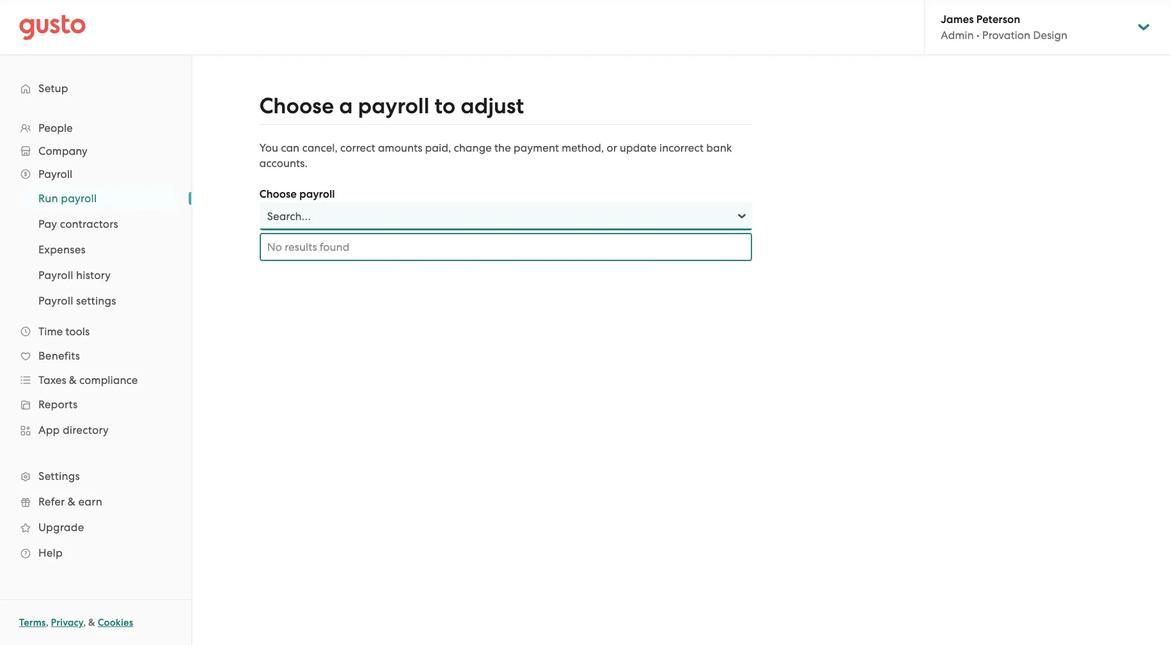 Task type: locate. For each thing, give the bounding box(es) containing it.
2 choose from the top
[[260, 188, 297, 201]]

terms link
[[19, 617, 46, 628]]

payroll history
[[38, 269, 111, 282]]

None field
[[267, 209, 270, 224]]

search…
[[267, 210, 311, 223]]

earn
[[78, 495, 102, 508]]

time
[[38, 325, 63, 338]]

0 vertical spatial choose
[[260, 93, 334, 119]]

payment
[[514, 141, 559, 154]]

can
[[281, 141, 300, 154]]

2 list from the top
[[0, 186, 191, 314]]

payroll button
[[13, 163, 179, 186]]

1 payroll from the top
[[38, 168, 72, 180]]

& right taxes
[[69, 374, 77, 387]]

upgrade link
[[13, 516, 179, 539]]

time tools
[[38, 325, 90, 338]]

& left the cookies button
[[88, 617, 95, 628]]

1 horizontal spatial ,
[[83, 617, 86, 628]]

directory
[[63, 424, 109, 436]]

list
[[0, 116, 191, 566], [0, 186, 191, 314]]

payroll
[[38, 168, 72, 180], [38, 269, 73, 282], [38, 294, 73, 307]]

refer
[[38, 495, 65, 508]]

2 payroll from the top
[[38, 269, 73, 282]]

or
[[607, 141, 617, 154]]

•
[[977, 29, 980, 42]]

,
[[46, 617, 49, 628], [83, 617, 86, 628]]

1 vertical spatial choose
[[260, 188, 297, 201]]

2 , from the left
[[83, 617, 86, 628]]

adjust
[[461, 93, 524, 119]]

0 vertical spatial &
[[69, 374, 77, 387]]

choose for choose a payroll to adjust
[[260, 93, 334, 119]]

payroll up pay contractors
[[61, 192, 97, 205]]

cookies
[[98, 617, 133, 628]]

, left privacy link
[[46, 617, 49, 628]]

& inside 'dropdown button'
[[69, 374, 77, 387]]

1 choose from the top
[[260, 93, 334, 119]]

incorrect
[[660, 141, 704, 154]]

a
[[339, 93, 353, 119]]

payroll for payroll settings
[[38, 294, 73, 307]]

payroll down expenses
[[38, 269, 73, 282]]

choose
[[260, 93, 334, 119], [260, 188, 297, 201]]

payroll up search…
[[299, 188, 335, 201]]

0 horizontal spatial ,
[[46, 617, 49, 628]]

compliance
[[79, 374, 138, 387]]

3 payroll from the top
[[38, 294, 73, 307]]

payroll inside payroll dropdown button
[[38, 168, 72, 180]]

correct
[[341, 141, 375, 154]]

1 list from the top
[[0, 116, 191, 566]]

choose up "can"
[[260, 93, 334, 119]]

payroll settings
[[38, 294, 116, 307]]

update
[[620, 141, 657, 154]]

list containing people
[[0, 116, 191, 566]]

, left the cookies button
[[83, 617, 86, 628]]

payroll settings link
[[23, 289, 179, 312]]

help
[[38, 547, 63, 559]]

change
[[454, 141, 492, 154]]

admin
[[941, 29, 974, 42]]

& for earn
[[68, 495, 76, 508]]

1 vertical spatial &
[[68, 495, 76, 508]]

1 vertical spatial payroll
[[38, 269, 73, 282]]

payroll for run payroll
[[61, 192, 97, 205]]

time tools button
[[13, 320, 179, 343]]

payroll
[[358, 93, 430, 119], [299, 188, 335, 201], [61, 192, 97, 205]]

people button
[[13, 116, 179, 140]]

payroll down company
[[38, 168, 72, 180]]

1 horizontal spatial payroll
[[299, 188, 335, 201]]

results
[[285, 241, 317, 253]]

choose for choose payroll
[[260, 188, 297, 201]]

james peterson admin • provation design
[[941, 13, 1068, 42]]

list containing run payroll
[[0, 186, 191, 314]]

peterson
[[977, 13, 1021, 26]]

payroll up amounts
[[358, 93, 430, 119]]

cookies button
[[98, 615, 133, 630]]

0 vertical spatial payroll
[[38, 168, 72, 180]]

payroll up "time"
[[38, 294, 73, 307]]

choose up search…
[[260, 188, 297, 201]]

& left earn
[[68, 495, 76, 508]]

2 vertical spatial payroll
[[38, 294, 73, 307]]

setup link
[[13, 77, 179, 100]]

gusto navigation element
[[0, 55, 191, 586]]

payroll for choose payroll
[[299, 188, 335, 201]]

pay
[[38, 218, 57, 230]]

benefits
[[38, 349, 80, 362]]

contractors
[[60, 218, 118, 230]]

settings
[[38, 470, 80, 483]]

design
[[1034, 29, 1068, 42]]

payroll inside payroll history link
[[38, 269, 73, 282]]

payroll inside run payroll link
[[61, 192, 97, 205]]

company
[[38, 145, 87, 157]]

0 horizontal spatial payroll
[[61, 192, 97, 205]]

2 horizontal spatial payroll
[[358, 93, 430, 119]]

payroll inside payroll settings link
[[38, 294, 73, 307]]

privacy
[[51, 617, 83, 628]]

reports
[[38, 398, 78, 411]]

refer & earn
[[38, 495, 102, 508]]

&
[[69, 374, 77, 387], [68, 495, 76, 508], [88, 617, 95, 628]]



Task type: describe. For each thing, give the bounding box(es) containing it.
accounts.
[[260, 157, 308, 170]]

terms
[[19, 617, 46, 628]]

app directory
[[38, 424, 109, 436]]

settings
[[76, 294, 116, 307]]

you
[[260, 141, 278, 154]]

benefits link
[[13, 344, 179, 367]]

method,
[[562, 141, 604, 154]]

tools
[[65, 325, 90, 338]]

app directory link
[[13, 419, 179, 442]]

taxes & compliance button
[[13, 369, 179, 392]]

no
[[267, 241, 282, 253]]

expenses link
[[23, 238, 179, 261]]

2 vertical spatial &
[[88, 617, 95, 628]]

expenses
[[38, 243, 86, 256]]

you can cancel, correct amounts paid, change the payment method, or update incorrect bank accounts.
[[260, 141, 732, 170]]

home image
[[19, 14, 86, 40]]

help link
[[13, 541, 179, 564]]

refer & earn link
[[13, 490, 179, 513]]

cancel,
[[302, 141, 338, 154]]

reports link
[[13, 393, 179, 416]]

taxes & compliance
[[38, 374, 138, 387]]

upgrade
[[38, 521, 84, 534]]

taxes
[[38, 374, 66, 387]]

choose a payroll to adjust
[[260, 93, 524, 119]]

app
[[38, 424, 60, 436]]

pay contractors link
[[23, 212, 179, 236]]

setup
[[38, 82, 68, 95]]

provation
[[983, 29, 1031, 42]]

the
[[495, 141, 511, 154]]

& for compliance
[[69, 374, 77, 387]]

1 , from the left
[[46, 617, 49, 628]]

amounts
[[378, 141, 423, 154]]

run
[[38, 192, 58, 205]]

run payroll link
[[23, 187, 179, 210]]

company button
[[13, 140, 179, 163]]

found
[[320, 241, 350, 253]]

payroll for payroll
[[38, 168, 72, 180]]

choose payroll
[[260, 188, 335, 201]]

settings link
[[13, 465, 179, 488]]

paid,
[[425, 141, 451, 154]]

james
[[941, 13, 974, 26]]

payroll history link
[[23, 264, 179, 287]]

terms , privacy , & cookies
[[19, 617, 133, 628]]

to
[[435, 93, 456, 119]]

people
[[38, 122, 73, 134]]

privacy link
[[51, 617, 83, 628]]

payroll for payroll history
[[38, 269, 73, 282]]

run payroll
[[38, 192, 97, 205]]

no results found
[[267, 241, 350, 253]]

history
[[76, 269, 111, 282]]

bank
[[707, 141, 732, 154]]

pay contractors
[[38, 218, 118, 230]]



Task type: vqa. For each thing, say whether or not it's contained in the screenshot.
No
yes



